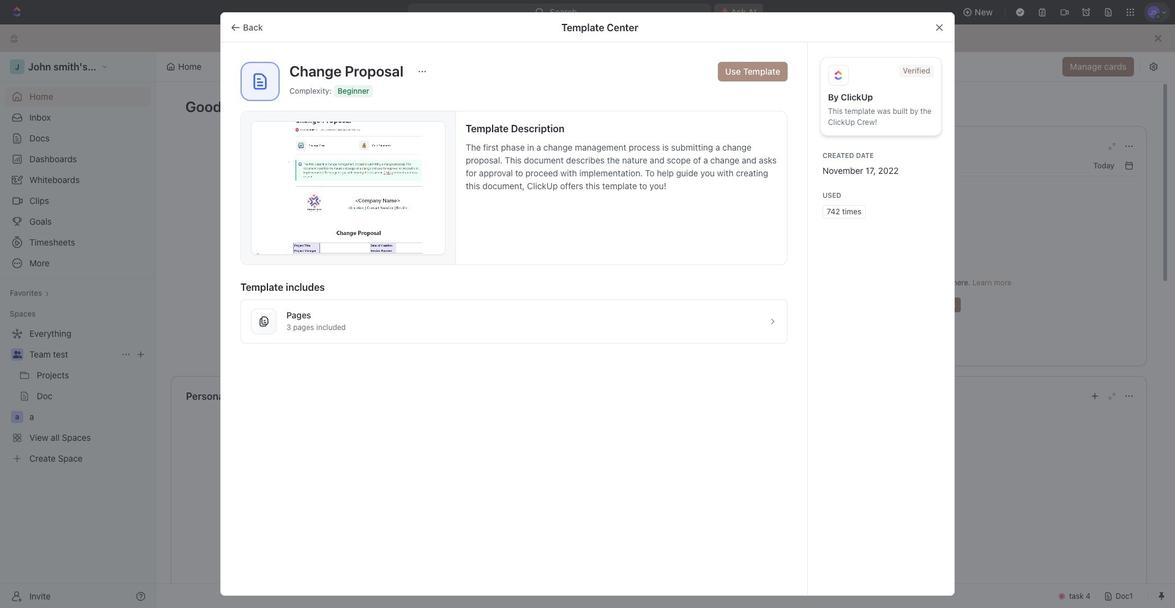 Task type: vqa. For each thing, say whether or not it's contained in the screenshot.
tree
no



Task type: describe. For each thing, give the bounding box(es) containing it.
doc template element
[[250, 72, 270, 91]]

user group image
[[13, 351, 22, 358]]

sidebar navigation
[[0, 52, 156, 608]]



Task type: locate. For each thing, give the bounding box(es) containing it.
doc template image
[[250, 72, 270, 91]]



